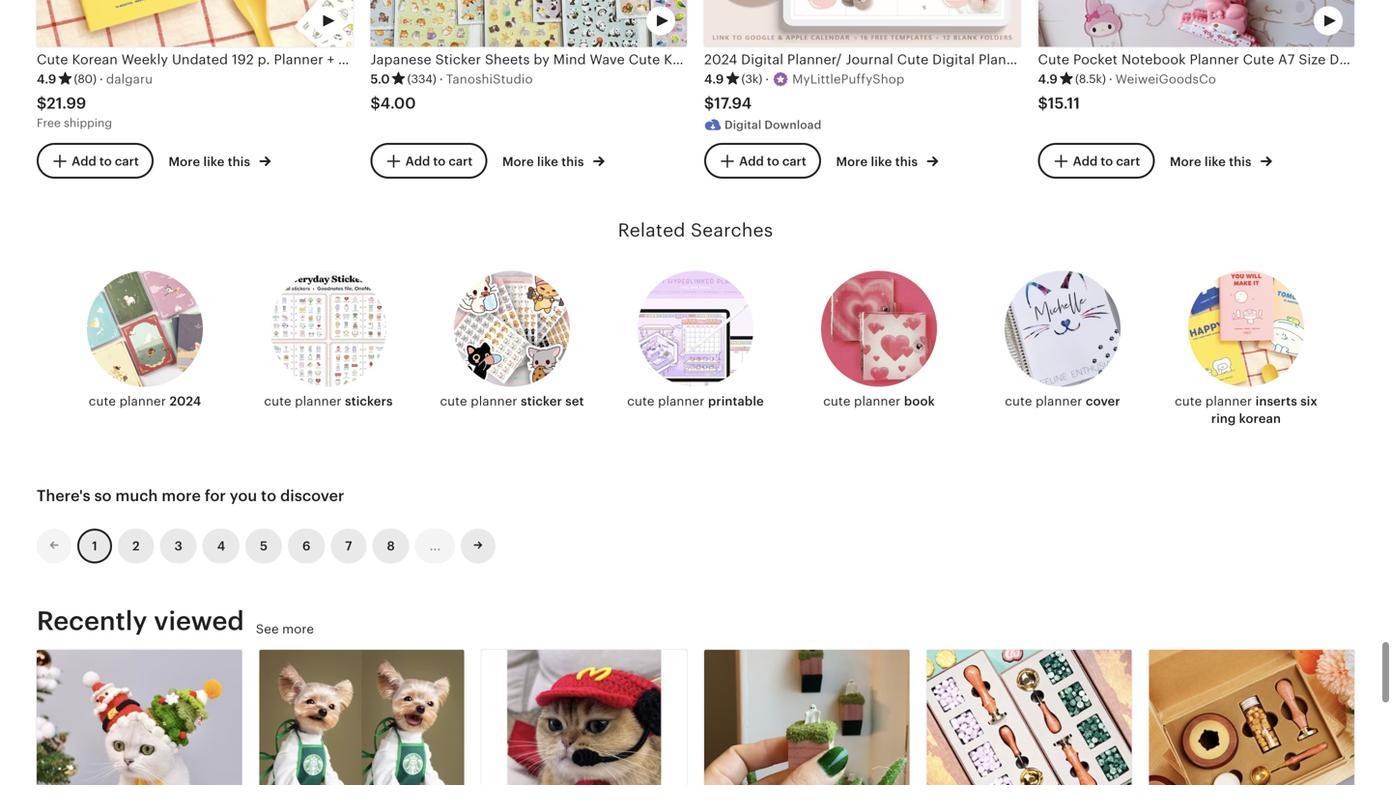 Task type: locate. For each thing, give the bounding box(es) containing it.
to down (8.5k)
[[1101, 154, 1113, 169]]

1 planner from the left
[[119, 394, 166, 409]]

cute
[[89, 394, 116, 409], [264, 394, 291, 409], [440, 394, 467, 409], [627, 394, 655, 409], [823, 394, 851, 409], [1005, 394, 1032, 409], [1175, 394, 1202, 409]]

product video element for 15.11
[[1038, 0, 1354, 47]]

add to cart button down 15.11
[[1038, 143, 1155, 179]]

cute right set
[[627, 394, 655, 409]]

add for 15.11
[[1073, 154, 1098, 169]]

1 horizontal spatial more
[[282, 622, 314, 637]]

more left the for
[[162, 487, 201, 505]]

1 $ from the left
[[37, 94, 47, 112]]

planner up ring
[[1206, 394, 1252, 409]]

2 add from the left
[[405, 154, 430, 169]]

add to cart for 17.94
[[739, 154, 806, 169]]

6 planner from the left
[[1036, 394, 1082, 409]]

0 horizontal spatial more
[[162, 487, 201, 505]]

3
[[174, 539, 182, 554]]

4 like from the left
[[1205, 155, 1226, 169]]

$ for 21.99
[[37, 94, 47, 112]]

1 more like this from the left
[[169, 155, 253, 169]]

planner left the 2024
[[119, 394, 166, 409]]

product video element for 21.99
[[37, 0, 353, 47]]

1 more like this link from the left
[[169, 151, 271, 171]]

2 add to cart button from the left
[[370, 143, 487, 179]]

2 cart from the left
[[449, 154, 473, 169]]

more like this for 15.11
[[1170, 155, 1255, 169]]

cart for 15.11
[[1116, 154, 1140, 169]]

planner left sticker
[[471, 394, 517, 409]]

to for 15.11
[[1101, 154, 1113, 169]]

cart for 4.00
[[449, 154, 473, 169]]

planner left book
[[854, 394, 901, 409]]

6 cute from the left
[[1005, 394, 1032, 409]]

3 add to cart button from the left
[[704, 143, 821, 179]]

· right (334)
[[439, 72, 443, 87]]

4.9
[[37, 72, 56, 87], [704, 72, 724, 87], [1038, 72, 1058, 87]]

free
[[37, 116, 61, 129]]

korean
[[1239, 412, 1281, 426]]

like for 21.99
[[203, 155, 225, 169]]

2 $ from the left
[[370, 94, 380, 112]]

more like this link for $ 15.11
[[1170, 151, 1272, 171]]

7 cute from the left
[[1175, 394, 1202, 409]]

add down digital
[[739, 154, 764, 169]]

· for 17.94
[[765, 72, 769, 87]]

add to cart button down 4.00
[[370, 143, 487, 179]]

3 · from the left
[[765, 72, 769, 87]]

to
[[99, 154, 112, 169], [433, 154, 446, 169], [767, 154, 779, 169], [1101, 154, 1113, 169], [261, 487, 276, 505]]

2 more like this link from the left
[[502, 151, 605, 171]]

this
[[228, 155, 250, 169], [562, 155, 584, 169], [895, 155, 918, 169], [1229, 155, 1252, 169]]

1 horizontal spatial product video element
[[370, 0, 687, 47]]

add down 15.11
[[1073, 154, 1098, 169]]

4 cart from the left
[[1116, 154, 1140, 169]]

3 product video element from the left
[[1038, 0, 1354, 47]]

add down shipping
[[72, 154, 96, 169]]

add to cart down shipping
[[72, 154, 139, 169]]

add to cart button for 4.00
[[370, 143, 487, 179]]

3 $ from the left
[[704, 94, 714, 112]]

add to cart down 15.11
[[1073, 154, 1140, 169]]

$ for 17.94
[[704, 94, 714, 112]]

$ inside $ 21.99 free shipping
[[37, 94, 47, 112]]

fast food costume for cats and dogs, snackbar staff uniform chef pet cosplay dress up, red apron and knitted hat inspired from mcdonalds image
[[482, 650, 687, 785]]

planner left "stickers"
[[295, 394, 342, 409]]

(8.5k)
[[1075, 72, 1106, 86]]

cute left book
[[823, 394, 851, 409]]

add to cart for 15.11
[[1073, 154, 1140, 169]]

2 link
[[118, 529, 154, 564]]

$ 15.11
[[1038, 94, 1080, 112]]

more like this
[[169, 155, 253, 169], [502, 155, 587, 169], [836, 155, 921, 169], [1170, 155, 1255, 169]]

cute left the inserts six ring korean
[[1175, 394, 1202, 409]]

3 add from the left
[[739, 154, 764, 169]]

related
[[618, 220, 686, 240]]

cart for 21.99
[[115, 154, 139, 169]]

2 more from the left
[[502, 155, 534, 169]]

recently
[[37, 606, 147, 636]]

8
[[387, 539, 395, 554]]

planner
[[119, 394, 166, 409], [295, 394, 342, 409], [471, 394, 517, 409], [658, 394, 705, 409], [854, 394, 901, 409], [1036, 394, 1082, 409], [1206, 394, 1252, 409]]

1 4.9 from the left
[[37, 72, 56, 87]]

1 this from the left
[[228, 155, 250, 169]]

see more
[[256, 622, 314, 637]]

product video element for 4.00
[[370, 0, 687, 47]]

viewed
[[154, 606, 244, 636]]

2 like from the left
[[537, 155, 558, 169]]

4 more from the left
[[1170, 155, 1201, 169]]

cute for cute planner book
[[823, 394, 851, 409]]

add to cart button for 15.11
[[1038, 143, 1155, 179]]

like
[[203, 155, 225, 169], [537, 155, 558, 169], [871, 155, 892, 169], [1205, 155, 1226, 169]]

add for 17.94
[[739, 154, 764, 169]]

3 add to cart from the left
[[739, 154, 806, 169]]

· right (3k)
[[765, 72, 769, 87]]

4
[[217, 539, 225, 554]]

17.94
[[714, 94, 752, 112]]

add to cart down 4.00
[[405, 154, 473, 169]]

planner left printable
[[658, 394, 705, 409]]

merry paws and playful whiskers: the jolly clown christmas pet hat! image
[[37, 650, 242, 785]]

like for 17.94
[[871, 155, 892, 169]]

so
[[94, 487, 112, 505]]

0 horizontal spatial product video element
[[37, 0, 353, 47]]

·
[[99, 72, 103, 87], [439, 72, 443, 87], [765, 72, 769, 87], [1109, 72, 1113, 87]]

1 horizontal spatial 4.9
[[704, 72, 724, 87]]

add to cart button down digital download
[[704, 143, 821, 179]]

1 add from the left
[[72, 154, 96, 169]]

add to cart button
[[37, 143, 153, 179], [370, 143, 487, 179], [704, 143, 821, 179], [1038, 143, 1155, 179]]

3 more from the left
[[836, 155, 868, 169]]

2 horizontal spatial 4.9
[[1038, 72, 1058, 87]]

5
[[260, 539, 268, 554]]

3 planner from the left
[[471, 394, 517, 409]]

4.9 up $ 17.94
[[704, 72, 724, 87]]

0 horizontal spatial 4.9
[[37, 72, 56, 87]]

cute planner
[[1175, 394, 1256, 409]]

cute planner book
[[823, 394, 935, 409]]

cute left the 2024
[[89, 394, 116, 409]]

cart
[[115, 154, 139, 169], [449, 154, 473, 169], [782, 154, 806, 169], [1116, 154, 1140, 169]]

· right (80)
[[99, 72, 103, 87]]

4 $ from the left
[[1038, 94, 1048, 112]]

3 more like this link from the left
[[836, 151, 938, 171]]

1 like from the left
[[203, 155, 225, 169]]

planner for 2024
[[119, 394, 166, 409]]

planner for sticker
[[471, 394, 517, 409]]

more
[[169, 155, 200, 169], [502, 155, 534, 169], [836, 155, 868, 169], [1170, 155, 1201, 169]]

5 planner from the left
[[854, 394, 901, 409]]

4 add to cart from the left
[[1073, 154, 1140, 169]]

2 this from the left
[[562, 155, 584, 169]]

4 more like this from the left
[[1170, 155, 1255, 169]]

to down shipping
[[99, 154, 112, 169]]

4 cute from the left
[[627, 394, 655, 409]]

2 add to cart from the left
[[405, 154, 473, 169]]

see
[[256, 622, 279, 637]]

4.9 up 21.99
[[37, 72, 56, 87]]

meowbucks barista apron and white t-shirt for cats and dogs, cafe staff uniform pet costume halloween party outfit, pet funny costume image
[[259, 650, 464, 785]]

to down (334)
[[433, 154, 446, 169]]

custom wax seal stamp for wedding invitation, personalised logo wax stamp seal, letter/initial wax stamp set, save the date wax seal kits image
[[927, 650, 1132, 785]]

1 cart from the left
[[115, 154, 139, 169]]

more for 15.11
[[1170, 155, 1201, 169]]

recently viewed
[[37, 606, 244, 636]]

add to cart
[[72, 154, 139, 169], [405, 154, 473, 169], [739, 154, 806, 169], [1073, 154, 1140, 169]]

cute for cute planner stickers
[[264, 394, 291, 409]]

5.0
[[370, 72, 390, 87]]

2 more like this from the left
[[502, 155, 587, 169]]

4.9 for 15.11
[[1038, 72, 1058, 87]]

3 cute from the left
[[440, 394, 467, 409]]

more like this link
[[169, 151, 271, 171], [502, 151, 605, 171], [836, 151, 938, 171], [1170, 151, 1272, 171]]

inserts
[[1256, 394, 1297, 409]]

like for 15.11
[[1205, 155, 1226, 169]]

1 link
[[77, 529, 112, 564]]

4 · from the left
[[1109, 72, 1113, 87]]

japanese sticker sheets by mind wave cute kawaii baby animals for scrapbooking, journaling, planning, decorating, scheduling, bujo essential image
[[370, 0, 687, 47]]

there's
[[37, 487, 90, 505]]

1 cute from the left
[[89, 394, 116, 409]]

1 more from the left
[[169, 155, 200, 169]]

cute left "stickers"
[[264, 394, 291, 409]]

digital
[[725, 118, 762, 131]]

3 cart from the left
[[782, 154, 806, 169]]

4 this from the left
[[1229, 155, 1252, 169]]

cute planner 2024
[[89, 394, 201, 409]]

add to cart button down shipping
[[37, 143, 153, 179]]

1 add to cart button from the left
[[37, 143, 153, 179]]

4 more like this link from the left
[[1170, 151, 1272, 171]]

4 add to cart button from the left
[[1038, 143, 1155, 179]]

for
[[205, 487, 226, 505]]

(80)
[[74, 72, 97, 86]]

to for 21.99
[[99, 154, 112, 169]]

4.9 up $ 15.11
[[1038, 72, 1058, 87]]

cart for 17.94
[[782, 154, 806, 169]]

1 · from the left
[[99, 72, 103, 87]]

cute left cover
[[1005, 394, 1032, 409]]

$
[[37, 94, 47, 112], [370, 94, 380, 112], [704, 94, 714, 112], [1038, 94, 1048, 112]]

download
[[764, 118, 822, 131]]

to down digital download
[[767, 154, 779, 169]]

1 product video element from the left
[[37, 0, 353, 47]]

1 vertical spatial more
[[282, 622, 314, 637]]

more like this link for $ 4.00
[[502, 151, 605, 171]]

4.9 for 17.94
[[704, 72, 724, 87]]

product video element
[[37, 0, 353, 47], [370, 0, 687, 47], [1038, 0, 1354, 47]]

2 cute from the left
[[264, 394, 291, 409]]

printable
[[708, 394, 764, 409]]

· for 4.00
[[439, 72, 443, 87]]

3 4.9 from the left
[[1038, 72, 1058, 87]]

add down 4.00
[[405, 154, 430, 169]]

7
[[345, 539, 352, 554]]

2 horizontal spatial product video element
[[1038, 0, 1354, 47]]

· right (8.5k)
[[1109, 72, 1113, 87]]

3 more like this from the left
[[836, 155, 921, 169]]

add
[[72, 154, 96, 169], [405, 154, 430, 169], [739, 154, 764, 169], [1073, 154, 1098, 169]]

planner left cover
[[1036, 394, 1082, 409]]

much
[[115, 487, 158, 505]]

3 like from the left
[[871, 155, 892, 169]]

cute right "stickers"
[[440, 394, 467, 409]]

$ 17.94
[[704, 94, 752, 112]]

4 link
[[203, 529, 240, 564]]

2 product video element from the left
[[370, 0, 687, 47]]

8 link
[[372, 529, 409, 564]]

2024 digital planner/ journal cute digital planner/ cute daily digital planner link to google calendar/ digital planner link apple calendar image
[[704, 0, 1021, 47]]

more
[[162, 487, 201, 505], [282, 622, 314, 637]]

21.99
[[47, 94, 86, 112]]

1 add to cart from the left
[[72, 154, 139, 169]]

4 add from the left
[[1073, 154, 1098, 169]]

2 planner from the left
[[295, 394, 342, 409]]

cute for cute planner cover
[[1005, 394, 1032, 409]]

3 this from the left
[[895, 155, 918, 169]]

related searches
[[618, 220, 773, 240]]

2 4.9 from the left
[[704, 72, 724, 87]]

6 link
[[288, 529, 325, 564]]

4 planner from the left
[[658, 394, 705, 409]]

5 cute from the left
[[823, 394, 851, 409]]

more right "see"
[[282, 622, 314, 637]]

(3k)
[[741, 72, 762, 86]]

2 · from the left
[[439, 72, 443, 87]]

0 vertical spatial more
[[162, 487, 201, 505]]

add to cart down digital download
[[739, 154, 806, 169]]



Task type: describe. For each thing, give the bounding box(es) containing it.
2024
[[169, 394, 201, 409]]

planner for cover
[[1036, 394, 1082, 409]]

7 link
[[331, 529, 367, 564]]

cute planner stickers
[[264, 394, 393, 409]]

more for 21.99
[[169, 155, 200, 169]]

planner for stickers
[[295, 394, 342, 409]]

add to cart button for 21.99
[[37, 143, 153, 179]]

this for $ 4.00
[[562, 155, 584, 169]]

cute planner sticker set
[[440, 394, 584, 409]]

like for 4.00
[[537, 155, 558, 169]]

inserts six ring korean
[[1211, 394, 1318, 426]]

to right you
[[261, 487, 276, 505]]

cute for cute planner 2024
[[89, 394, 116, 409]]

to for 17.94
[[767, 154, 779, 169]]

more for 17.94
[[836, 155, 868, 169]]

planner for book
[[854, 394, 901, 409]]

custom wax seal stamp kit for wedding invitation , custom wax stamp kit for gift , wax seal kit , initial wax seal stamp custom for gift image
[[1149, 650, 1354, 785]]

7 planner from the left
[[1206, 394, 1252, 409]]

more like this for 4.00
[[502, 155, 587, 169]]

shipping
[[64, 116, 112, 129]]

add for 4.00
[[405, 154, 430, 169]]

there's so much more for you to discover
[[37, 487, 344, 505]]

cover
[[1086, 394, 1120, 409]]

six
[[1300, 394, 1318, 409]]

3 link
[[160, 529, 197, 564]]

$ for 15.11
[[1038, 94, 1048, 112]]

set
[[565, 394, 584, 409]]

digital download
[[725, 118, 822, 131]]

add to cart button for 17.94
[[704, 143, 821, 179]]

$ 4.00
[[370, 94, 416, 112]]

· for 21.99
[[99, 72, 103, 87]]

$ 21.99 free shipping
[[37, 94, 112, 129]]

add to cart for 4.00
[[405, 154, 473, 169]]

add for 21.99
[[72, 154, 96, 169]]

$ for 4.00
[[370, 94, 380, 112]]

this for $ 15.11
[[1229, 155, 1252, 169]]

cute halloween ghost miniature, ghost decoration, wall shelf halloween decor / halloween ghost decor / trick or treat ghost, spooky image
[[704, 650, 909, 785]]

15.11
[[1048, 94, 1080, 112]]

...
[[430, 539, 441, 554]]

cute planner printable
[[627, 394, 764, 409]]

cute pocket notebook planner cute a7 size durable hardcover kawaii writing journal adorable soft paper diary image
[[1038, 0, 1354, 47]]

ring
[[1211, 412, 1236, 426]]

to for 4.00
[[433, 154, 446, 169]]

planner for printable
[[658, 394, 705, 409]]

cute planner cover
[[1005, 394, 1120, 409]]

more for 4.00
[[502, 155, 534, 169]]

see more link
[[256, 621, 314, 638]]

add to cart for 21.99
[[72, 154, 139, 169]]

6
[[302, 539, 310, 554]]

more like this for 21.99
[[169, 155, 253, 169]]

(334)
[[407, 72, 436, 86]]

this for $ 17.94
[[895, 155, 918, 169]]

4.00
[[380, 94, 416, 112]]

cute for cute planner
[[1175, 394, 1202, 409]]

cute korean weekly undated 192 p. planner + 5 sticker sheets (soft cover, kawaii) & free shipping from us image
[[37, 0, 353, 47]]

you
[[230, 487, 257, 505]]

1
[[92, 539, 97, 554]]

5 link
[[245, 529, 282, 564]]

cute for cute planner sticker set
[[440, 394, 467, 409]]

... button
[[415, 529, 455, 564]]

more like this link for $ 17.94
[[836, 151, 938, 171]]

sticker
[[521, 394, 562, 409]]

· for 15.11
[[1109, 72, 1113, 87]]

stickers
[[345, 394, 393, 409]]

4.9 for 21.99
[[37, 72, 56, 87]]

2
[[132, 539, 140, 554]]

searches
[[691, 220, 773, 240]]

discover
[[280, 487, 344, 505]]

more like this for 17.94
[[836, 155, 921, 169]]

cute for cute planner printable
[[627, 394, 655, 409]]

book
[[904, 394, 935, 409]]



Task type: vqa. For each thing, say whether or not it's contained in the screenshot.
first like from the right
yes



